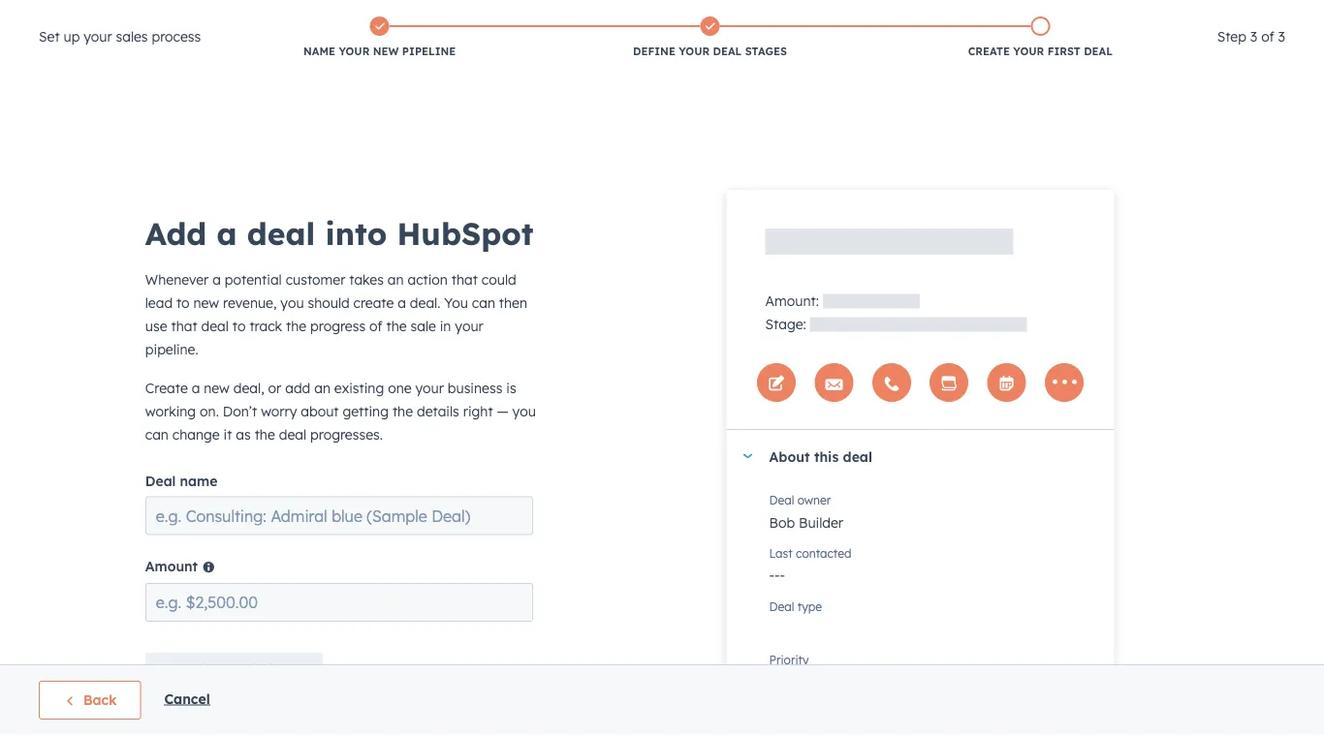 Task type: vqa. For each thing, say whether or not it's contained in the screenshot.
menu
no



Task type: describe. For each thing, give the bounding box(es) containing it.
stage
[[275, 661, 306, 676]]

a for whenever a potential customer takes an action that could lead to new revenue, you should create a deal. you can then use that deal to track the progress of the sale in your pipeline.
[[213, 271, 221, 288]]

your inside create a new deal, or add an existing one your business is working on. don't worry about getting the details right — you can change it as the deal progresses.
[[415, 379, 444, 396]]

deal.
[[410, 294, 441, 311]]

working
[[145, 403, 196, 420]]

Priority text field
[[769, 664, 1095, 695]]

1 3 from the left
[[1250, 28, 1258, 45]]

right
[[463, 403, 493, 420]]

action
[[408, 271, 448, 288]]

or
[[268, 379, 281, 396]]

name
[[303, 45, 335, 58]]

owner
[[798, 493, 831, 507]]

deal inside 'list item'
[[1084, 45, 1113, 58]]

could
[[482, 271, 516, 288]]

define
[[633, 45, 676, 58]]

whenever a potential customer takes an action that could lead to new revenue, you should create a deal. you can then use that deal to track the progress of the sale in your pipeline.
[[145, 271, 527, 357]]

one
[[388, 379, 412, 396]]

deal for deal owner bob builder
[[769, 493, 794, 507]]

cancel link
[[164, 691, 210, 708]]

new inside whenever a potential customer takes an action that could lead to new revenue, you should create a deal. you can then use that deal to track the progress of the sale in your pipeline.
[[193, 294, 219, 311]]

your right name
[[339, 45, 370, 58]]

deal up potential
[[247, 214, 315, 252]]

deal inside button
[[248, 661, 272, 676]]

create
[[353, 294, 394, 311]]

it
[[224, 426, 232, 443]]

1 menu item from the left
[[1051, 0, 1055, 31]]

existing
[[334, 379, 384, 396]]

on.
[[200, 403, 219, 420]]

getting
[[343, 403, 389, 420]]

define your deal stages
[[633, 45, 787, 58]]

0 horizontal spatial that
[[171, 317, 197, 334]]

about this deal button
[[727, 430, 1095, 483]]

deal owner bob builder
[[769, 493, 843, 532]]

Deal type text field
[[769, 611, 1095, 642]]

caret image
[[742, 454, 754, 459]]

your inside 'list item'
[[1013, 45, 1044, 58]]

pipeline
[[402, 45, 456, 58]]

contacted
[[796, 546, 852, 561]]

up
[[63, 28, 80, 45]]

2 3 from the left
[[1278, 28, 1285, 45]]

upgrade
[[983, 9, 1037, 25]]

create your first deal list item
[[875, 13, 1206, 63]]

Deal name text field
[[145, 497, 533, 535]]

2 menu item from the left
[[1201, 0, 1301, 31]]

whenever
[[145, 271, 209, 288]]

lead
[[145, 294, 173, 311]]

potential
[[225, 271, 282, 288]]

deal,
[[233, 379, 264, 396]]

you inside create a new deal, or add an existing one your business is working on. don't worry about getting the details right — you can change it as the deal progresses.
[[512, 403, 536, 420]]

as
[[236, 426, 251, 443]]

next: choose a deal stage
[[162, 661, 306, 676]]

0 vertical spatial that
[[452, 271, 478, 288]]

new for your
[[373, 45, 399, 58]]

step
[[1217, 28, 1247, 45]]

pipeline.
[[145, 341, 198, 357]]

stages
[[745, 45, 787, 58]]

0 horizontal spatial to
[[176, 294, 190, 311]]

a left deal.
[[398, 294, 406, 311]]

step 3 of 3
[[1217, 28, 1285, 45]]

—
[[497, 403, 509, 420]]

should
[[308, 294, 350, 311]]

an inside create a new deal, or add an existing one your business is working on. don't worry about getting the details right — you can change it as the deal progresses.
[[314, 379, 331, 396]]

into
[[325, 214, 387, 252]]

add a deal into hubspot
[[145, 214, 534, 252]]

upgrade image
[[962, 9, 979, 26]]

add
[[145, 214, 207, 252]]

is
[[506, 379, 516, 396]]

details
[[417, 403, 459, 420]]

last
[[769, 546, 793, 561]]

back
[[83, 692, 117, 709]]

create for create your first deal
[[968, 45, 1010, 58]]

revenue,
[[223, 294, 277, 311]]

Last contacted text field
[[769, 557, 1095, 588]]



Task type: locate. For each thing, give the bounding box(es) containing it.
0 horizontal spatial you
[[281, 294, 304, 311]]

a right add
[[217, 214, 237, 252]]

the right as
[[255, 426, 275, 443]]

0 vertical spatial new
[[373, 45, 399, 58]]

deal inside list item
[[713, 45, 742, 58]]

you inside whenever a potential customer takes an action that could lead to new revenue, you should create a deal. you can then use that deal to track the progress of the sale in your pipeline.
[[281, 294, 304, 311]]

create down the upgrade icon
[[968, 45, 1010, 58]]

1 horizontal spatial that
[[452, 271, 478, 288]]

1 vertical spatial an
[[314, 379, 331, 396]]

0 horizontal spatial 3
[[1250, 28, 1258, 45]]

1 vertical spatial can
[[145, 426, 169, 443]]

1 horizontal spatial to
[[232, 317, 246, 334]]

define your deal stages completed list item
[[545, 13, 875, 63]]

a right the choose
[[238, 661, 245, 676]]

progress
[[310, 317, 366, 334]]

track
[[250, 317, 282, 334]]

1 horizontal spatial you
[[512, 403, 536, 420]]

can
[[472, 294, 495, 311], [145, 426, 169, 443]]

an up the about
[[314, 379, 331, 396]]

amount
[[145, 558, 198, 575]]

an right takes
[[388, 271, 404, 288]]

builder
[[799, 515, 843, 532]]

set up your sales process
[[39, 28, 201, 45]]

menu item up search hubspot search field
[[1201, 0, 1301, 31]]

to
[[176, 294, 190, 311], [232, 317, 246, 334]]

deal down revenue,
[[201, 317, 229, 334]]

0 vertical spatial an
[[388, 271, 404, 288]]

1 vertical spatial you
[[512, 403, 536, 420]]

a for create a new deal, or add an existing one your business is working on. don't worry about getting the details right — you can change it as the deal progresses.
[[192, 379, 200, 396]]

of
[[1261, 28, 1274, 45], [369, 317, 383, 334]]

deal inside whenever a potential customer takes an action that could lead to new revenue, you should create a deal. you can then use that deal to track the progress of the sale in your pipeline.
[[201, 317, 229, 334]]

your left first
[[1013, 45, 1044, 58]]

your inside whenever a potential customer takes an action that could lead to new revenue, you should create a deal. you can then use that deal to track the progress of the sale in your pipeline.
[[455, 317, 484, 334]]

takes
[[349, 271, 384, 288]]

1 vertical spatial deal
[[769, 493, 794, 507]]

0 horizontal spatial menu item
[[1051, 0, 1055, 31]]

0 horizontal spatial an
[[314, 379, 331, 396]]

amount:
[[765, 293, 819, 310]]

deal left type
[[769, 600, 794, 614]]

1 horizontal spatial an
[[388, 271, 404, 288]]

deal inside 'dropdown button'
[[843, 448, 872, 465]]

create inside 'list item'
[[968, 45, 1010, 58]]

to down revenue,
[[232, 317, 246, 334]]

create a new deal, or add an existing one your business is working on. don't worry about getting the details right — you can change it as the deal progresses.
[[145, 379, 536, 443]]

your right up
[[84, 28, 112, 45]]

you
[[281, 294, 304, 311], [512, 403, 536, 420]]

1 vertical spatial create
[[145, 379, 188, 396]]

deal name
[[145, 472, 217, 489]]

name your new pipeline completed list item
[[215, 13, 545, 63]]

Search HubSpot search field
[[1052, 41, 1289, 74]]

next: choose a deal stage button
[[145, 653, 323, 684]]

1 vertical spatial to
[[232, 317, 246, 334]]

create
[[968, 45, 1010, 58], [145, 379, 188, 396]]

priority
[[769, 653, 809, 667]]

3
[[1250, 28, 1258, 45], [1278, 28, 1285, 45]]

the right track
[[286, 317, 306, 334]]

deal
[[145, 472, 176, 489], [769, 493, 794, 507], [769, 600, 794, 614]]

0 horizontal spatial can
[[145, 426, 169, 443]]

of right step
[[1261, 28, 1274, 45]]

that
[[452, 271, 478, 288], [171, 317, 197, 334]]

you right —
[[512, 403, 536, 420]]

in
[[440, 317, 451, 334]]

deal left "stages"
[[713, 45, 742, 58]]

deal right "this" at the right of page
[[843, 448, 872, 465]]

1 vertical spatial new
[[193, 294, 219, 311]]

about
[[301, 403, 339, 420]]

deal left stage
[[248, 661, 272, 676]]

about this deal
[[769, 448, 872, 465]]

menu item up first
[[1051, 0, 1055, 31]]

1 horizontal spatial create
[[968, 45, 1010, 58]]

stage:
[[765, 316, 806, 333]]

about
[[769, 448, 810, 465]]

your up the details
[[415, 379, 444, 396]]

0 vertical spatial create
[[968, 45, 1010, 58]]

cancel
[[164, 691, 210, 708]]

set
[[39, 28, 60, 45]]

0 vertical spatial can
[[472, 294, 495, 311]]

can down the working
[[145, 426, 169, 443]]

choose
[[194, 661, 235, 676]]

new up on.
[[204, 379, 230, 396]]

change
[[172, 426, 220, 443]]

a up on.
[[192, 379, 200, 396]]

name
[[180, 472, 217, 489]]

worry
[[261, 403, 297, 420]]

this
[[814, 448, 839, 465]]

process
[[152, 28, 201, 45]]

business
[[448, 379, 502, 396]]

1 horizontal spatial can
[[472, 294, 495, 311]]

0 horizontal spatial of
[[369, 317, 383, 334]]

0 vertical spatial you
[[281, 294, 304, 311]]

don't
[[223, 403, 257, 420]]

of down create
[[369, 317, 383, 334]]

sale
[[411, 317, 436, 334]]

a left potential
[[213, 271, 221, 288]]

a for add a deal into hubspot
[[217, 214, 237, 252]]

list containing name your new pipeline
[[215, 13, 1206, 63]]

first
[[1048, 45, 1081, 58]]

an
[[388, 271, 404, 288], [314, 379, 331, 396]]

deal left the 'name'
[[145, 472, 176, 489]]

a
[[217, 214, 237, 252], [213, 271, 221, 288], [398, 294, 406, 311], [192, 379, 200, 396], [238, 661, 245, 676]]

you down customer
[[281, 294, 304, 311]]

new inside create a new deal, or add an existing one your business is working on. don't worry about getting the details right — you can change it as the deal progresses.
[[204, 379, 230, 396]]

deal type
[[769, 600, 822, 614]]

your right 'in'
[[455, 317, 484, 334]]

deal inside create a new deal, or add an existing one your business is working on. don't worry about getting the details right — you can change it as the deal progresses.
[[279, 426, 306, 443]]

that up pipeline.
[[171, 317, 197, 334]]

can inside create a new deal, or add an existing one your business is working on. don't worry about getting the details right — you can change it as the deal progresses.
[[145, 426, 169, 443]]

new down whenever
[[193, 294, 219, 311]]

bob builder button
[[769, 504, 1095, 536]]

type
[[798, 600, 822, 614]]

1 horizontal spatial menu item
[[1201, 0, 1301, 31]]

a inside next: choose a deal stage button
[[238, 661, 245, 676]]

new for a
[[204, 379, 230, 396]]

deal inside deal owner bob builder
[[769, 493, 794, 507]]

that up 'you'
[[452, 271, 478, 288]]

new inside list item
[[373, 45, 399, 58]]

can right 'you'
[[472, 294, 495, 311]]

add
[[285, 379, 310, 396]]

1 horizontal spatial 3
[[1278, 28, 1285, 45]]

your
[[84, 28, 112, 45], [339, 45, 370, 58], [679, 45, 710, 58], [1013, 45, 1044, 58], [455, 317, 484, 334], [415, 379, 444, 396]]

deal down worry
[[279, 426, 306, 443]]

back button
[[39, 682, 141, 720]]

you
[[444, 294, 468, 311]]

the
[[286, 317, 306, 334], [386, 317, 407, 334], [393, 403, 413, 420], [255, 426, 275, 443]]

2 vertical spatial deal
[[769, 600, 794, 614]]

the left sale
[[386, 317, 407, 334]]

0 vertical spatial to
[[176, 294, 190, 311]]

deal for deal type
[[769, 600, 794, 614]]

an inside whenever a potential customer takes an action that could lead to new revenue, you should create a deal. you can then use that deal to track the progress of the sale in your pipeline.
[[388, 271, 404, 288]]

last contacted
[[769, 546, 852, 561]]

name your new pipeline
[[303, 45, 456, 58]]

next:
[[162, 661, 191, 676]]

create inside create a new deal, or add an existing one your business is working on. don't worry about getting the details right — you can change it as the deal progresses.
[[145, 379, 188, 396]]

1 vertical spatial that
[[171, 317, 197, 334]]

use
[[145, 317, 167, 334]]

sales
[[116, 28, 148, 45]]

menu item
[[1051, 0, 1055, 31], [1201, 0, 1301, 31]]

deal right first
[[1084, 45, 1113, 58]]

0 vertical spatial of
[[1261, 28, 1274, 45]]

upgrade menu
[[948, 0, 1301, 31]]

customer
[[286, 271, 345, 288]]

the down one
[[393, 403, 413, 420]]

1 vertical spatial of
[[369, 317, 383, 334]]

new left pipeline
[[373, 45, 399, 58]]

deal for deal name
[[145, 472, 176, 489]]

0 horizontal spatial create
[[145, 379, 188, 396]]

of inside whenever a potential customer takes an action that could lead to new revenue, you should create a deal. you can then use that deal to track the progress of the sale in your pipeline.
[[369, 317, 383, 334]]

hubspot
[[397, 214, 534, 252]]

2 vertical spatial new
[[204, 379, 230, 396]]

can inside whenever a potential customer takes an action that could lead to new revenue, you should create a deal. you can then use that deal to track the progress of the sale in your pipeline.
[[472, 294, 495, 311]]

then
[[499, 294, 527, 311]]

new
[[373, 45, 399, 58], [193, 294, 219, 311], [204, 379, 230, 396]]

1 horizontal spatial of
[[1261, 28, 1274, 45]]

deal up bob
[[769, 493, 794, 507]]

a inside create a new deal, or add an existing one your business is working on. don't worry about getting the details right — you can change it as the deal progresses.
[[192, 379, 200, 396]]

list
[[215, 13, 1206, 63]]

create for create a new deal, or add an existing one your business is working on. don't worry about getting the details right — you can change it as the deal progresses.
[[145, 379, 188, 396]]

your right define
[[679, 45, 710, 58]]

to down whenever
[[176, 294, 190, 311]]

progresses.
[[310, 426, 383, 443]]

bob
[[769, 515, 795, 532]]

0 vertical spatial deal
[[145, 472, 176, 489]]

Amount text field
[[145, 583, 533, 622]]

create your first deal
[[968, 45, 1113, 58]]

create up the working
[[145, 379, 188, 396]]



